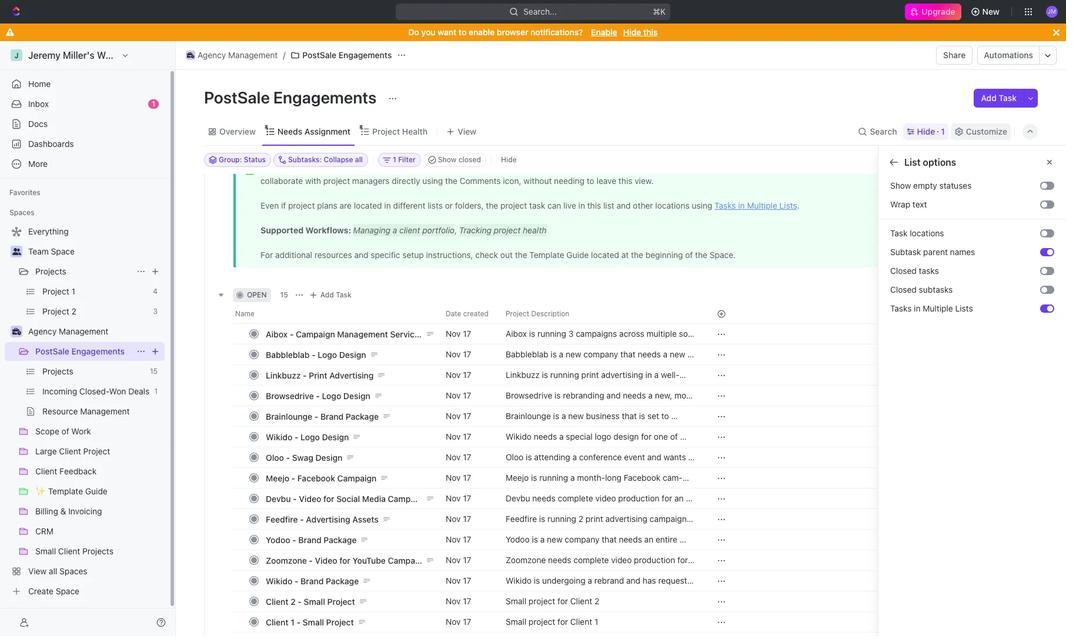 Task type: vqa. For each thing, say whether or not it's contained in the screenshot.
EVEN
no



Task type: locate. For each thing, give the bounding box(es) containing it.
business time image
[[187, 52, 194, 58], [12, 328, 21, 335]]

0 horizontal spatial all
[[49, 566, 57, 576]]

projects link up closed- on the left of page
[[42, 362, 145, 381]]

0 vertical spatial space
[[51, 246, 75, 256]]

0 vertical spatial assignment
[[305, 126, 350, 136]]

complete for to
[[573, 555, 609, 565]]

design up brainlounge - brand package link
[[343, 391, 370, 401]]

agency
[[198, 50, 226, 60], [28, 326, 57, 336]]

0 vertical spatial project
[[529, 596, 555, 606]]

incoming closed-won deals link
[[42, 382, 150, 401]]

upgrade
[[922, 6, 955, 16]]

closed for closed tasks
[[890, 266, 917, 276]]

devbu needs complete video production for an upcoming social media campaign. button
[[499, 488, 703, 514]]

crm link
[[35, 522, 162, 541]]

options
[[923, 157, 956, 168], [920, 204, 948, 214]]

needs up text
[[904, 181, 929, 191]]

wikido inside wikido needs a special logo design for one of their sub-brands.
[[506, 432, 532, 442]]

view inside sidebar navigation
[[28, 566, 47, 576]]

2 horizontal spatial task
[[999, 93, 1017, 103]]

browsedrive - logo design
[[266, 391, 370, 401]]

projects down crm link
[[82, 546, 113, 556]]

brand down feedfire - advertising assets
[[298, 535, 321, 545]]

team
[[28, 246, 49, 256]]

complete up media
[[558, 493, 593, 503]]

add up name dropdown button
[[320, 290, 334, 299]]

logo up linkbuzz - print advertising
[[318, 350, 337, 360]]

options up more settings
[[920, 204, 948, 214]]

1 horizontal spatial business time image
[[187, 52, 194, 58]]

advertising inside feedfire is running 2 print advertising campaigns and needs creation of the assets.
[[605, 514, 647, 524]]

- for wikido - brand package
[[295, 576, 298, 586]]

brand for wikido
[[301, 576, 324, 586]]

tree containing everything
[[5, 222, 165, 601]]

2 up small project for client 1 button at the bottom
[[594, 596, 599, 606]]

logo up oloo - swag design
[[301, 432, 320, 442]]

1 vertical spatial 15
[[150, 367, 158, 376]]

1 horizontal spatial and
[[571, 380, 586, 390]]

0 vertical spatial video
[[595, 493, 616, 503]]

Search tasks... text field
[[920, 151, 1037, 169]]

for up awareness.
[[677, 555, 688, 565]]

complete
[[558, 493, 593, 503], [573, 555, 609, 565]]

an left 'entire'
[[644, 534, 653, 544]]

- inside browsedrive - logo design link
[[316, 391, 320, 401]]

agency management link left / on the left of page
[[183, 48, 281, 62]]

devbu inside 'devbu needs complete video production for an upcoming social media campaign.'
[[506, 493, 530, 503]]

brand down the design.
[[624, 566, 646, 576]]

1 horizontal spatial status
[[1021, 290, 1042, 299]]

assets
[[352, 514, 379, 524]]

0 vertical spatial print
[[581, 370, 599, 380]]

0 vertical spatial agency management
[[198, 50, 278, 60]]

zoomzone
[[506, 555, 546, 565], [266, 555, 307, 565]]

0 horizontal spatial 15
[[150, 367, 158, 376]]

0 horizontal spatial and
[[506, 525, 520, 535]]

ern
[[506, 401, 518, 411]]

postsale engagements link right / on the left of page
[[288, 48, 395, 62]]

view for view
[[458, 126, 476, 136]]

needs
[[588, 380, 611, 390], [623, 390, 646, 400], [534, 432, 557, 442], [532, 493, 556, 503], [522, 525, 545, 535], [619, 534, 642, 544], [548, 555, 571, 565]]

0 vertical spatial customize
[[966, 126, 1007, 136]]

feedfire left social
[[506, 514, 537, 524]]

client inside button
[[570, 596, 592, 606]]

do
[[408, 27, 419, 37]]

complete inside zoomzone needs complete video production for a youtube campaign to increase brand awareness.
[[573, 555, 609, 565]]

hide for hide
[[501, 155, 517, 164]]

needs inside feedfire is running 2 print advertising campaigns and needs creation of the assets.
[[522, 525, 545, 535]]

- inside devbu - video for social media campaign link
[[293, 494, 297, 504]]

production inside 'devbu needs complete video production for an upcoming social media campaign.'
[[618, 493, 659, 503]]

- inside babbleblab - logo design link
[[312, 350, 316, 360]]

video inside 'devbu needs complete video production for an upcoming social media campaign.'
[[595, 493, 616, 503]]

- down yodoo - brand package
[[309, 555, 313, 565]]

billing & invoicing
[[35, 506, 102, 516]]

zoomzone inside zoomzone needs complete video production for a youtube campaign to increase brand awareness.
[[506, 555, 546, 565]]

- down meejo - facebook campaign
[[293, 494, 297, 504]]

spaces down small client projects
[[59, 566, 87, 576]]

2 vertical spatial package
[[326, 576, 359, 586]]

show inside dropdown button
[[438, 155, 457, 164]]

a up package
[[540, 534, 545, 544]]

for left the one at the right of the page
[[641, 432, 652, 442]]

of left work
[[61, 426, 69, 436]]

project inside button
[[529, 617, 555, 627]]

0 vertical spatial video
[[299, 494, 321, 504]]

add task button up name dropdown button
[[306, 288, 356, 302]]

small up small project for client 1
[[506, 596, 526, 606]]

running inside feedfire is running 2 print advertising campaigns and needs creation of the assets.
[[547, 514, 576, 524]]

1 vertical spatial video
[[611, 555, 632, 565]]

a left new,
[[648, 390, 653, 400]]

logo left design
[[595, 432, 611, 442]]

video for campaign.
[[595, 493, 616, 503]]

- inside the feedfire - advertising assets link
[[300, 514, 304, 524]]

advertising inside the 'linkbuzz is running print advertising in a well- known magazine and needs content creation.'
[[601, 370, 643, 380]]

1 horizontal spatial an
[[674, 493, 684, 503]]

0 horizontal spatial yodoo
[[266, 535, 290, 545]]

project
[[372, 126, 400, 136], [42, 286, 69, 296], [42, 306, 69, 316], [506, 309, 529, 318], [83, 446, 110, 456], [327, 597, 355, 607], [326, 617, 354, 627]]

multiple
[[923, 303, 953, 313]]

client down small project for client 2 button
[[570, 617, 592, 627]]

- inside wikido - brand package link
[[295, 576, 298, 586]]

small for small client projects
[[35, 546, 56, 556]]

1 vertical spatial logo
[[601, 545, 618, 555]]

1 list options from the top
[[904, 157, 956, 168]]

a inside zoomzone needs complete video production for a youtube campaign to increase brand awareness.
[[690, 555, 695, 565]]

project left description
[[506, 309, 529, 318]]

small down crm on the bottom left
[[35, 546, 56, 556]]

production up campaign.
[[618, 493, 659, 503]]

space right the team
[[51, 246, 75, 256]]

0 horizontal spatial of
[[61, 426, 69, 436]]

feedfire for feedfire - advertising assets
[[266, 514, 298, 524]]

production inside zoomzone needs complete video production for a youtube campaign to increase brand awareness.
[[634, 555, 675, 565]]

add up customize "button" at the top right
[[981, 93, 997, 103]]

0 horizontal spatial browsedrive
[[266, 391, 314, 401]]

is left social
[[539, 514, 545, 524]]

needs up subtasks:
[[277, 126, 302, 136]]

yodoo inside "yodoo - brand package" link
[[266, 535, 290, 545]]

video inside zoomzone needs complete video production for a youtube campaign to increase brand awareness.
[[611, 555, 632, 565]]

large client project link
[[35, 442, 162, 461]]

logo up 'brainlounge - brand package'
[[322, 391, 341, 401]]

zoomzone up campaign
[[506, 555, 546, 565]]

small down client 2 - small project
[[303, 617, 324, 627]]

view inside button
[[458, 126, 476, 136]]

and inside the 'linkbuzz is running print advertising in a well- known magazine and needs content creation.'
[[571, 380, 586, 390]]

linkbuzz up known
[[506, 370, 540, 380]]

postsale inside sidebar navigation
[[35, 346, 69, 356]]

jm button
[[1042, 2, 1061, 21]]

0 vertical spatial complete
[[558, 493, 593, 503]]

0 horizontal spatial business time image
[[12, 328, 21, 335]]

customize for customize list
[[890, 157, 938, 168]]

show inside button
[[890, 180, 911, 190]]

projects link
[[35, 262, 132, 281], [42, 362, 145, 381]]

2 horizontal spatial and
[[606, 390, 621, 400]]

for left social
[[323, 494, 334, 504]]

of inside wikido needs a special logo design for one of their sub-brands.
[[670, 432, 678, 442]]

0 horizontal spatial youtube
[[352, 555, 386, 565]]

resource
[[42, 406, 78, 416]]

more down 'dashboards'
[[28, 159, 48, 169]]

- inside 'wikido - logo design' link
[[295, 432, 298, 442]]

1 vertical spatial add
[[320, 290, 334, 299]]

project health
[[372, 126, 428, 136]]

needs assignment
[[277, 126, 350, 136], [904, 181, 976, 191]]

0 horizontal spatial linkbuzz
[[266, 370, 301, 380]]

tasks in multiple lists
[[890, 303, 973, 313]]

options inside list options button
[[920, 204, 948, 214]]

- for linkbuzz - print advertising
[[303, 370, 307, 380]]

1 vertical spatial all
[[49, 566, 57, 576]]

hide up customize list
[[917, 126, 935, 136]]

for inside 'devbu needs complete video production for an upcoming social media campaign.'
[[662, 493, 672, 503]]

more for more settings
[[904, 223, 924, 233]]

project for small project for client 1
[[529, 617, 555, 627]]

print inside the 'linkbuzz is running print advertising in a well- known magazine and needs content creation.'
[[581, 370, 599, 380]]

and inside browsedrive is rebranding and needs a new, mod ern logo.
[[606, 390, 621, 400]]

1 vertical spatial engagements
[[273, 88, 377, 107]]

1 horizontal spatial brand
[[624, 566, 646, 576]]

running
[[550, 370, 579, 380], [547, 514, 576, 524]]

2 project from the top
[[529, 617, 555, 627]]

management down project 2 link
[[59, 326, 108, 336]]

0 vertical spatial in
[[914, 303, 920, 313]]

- for wikido - logo design
[[295, 432, 298, 442]]

0 horizontal spatial agency
[[28, 326, 57, 336]]

is inside browsedrive is rebranding and needs a new, mod ern logo.
[[555, 390, 561, 400]]

brand
[[506, 545, 528, 555], [624, 566, 646, 576]]

advertising up browsedrive - logo design link
[[329, 370, 374, 380]]

1 horizontal spatial spaces
[[59, 566, 87, 576]]

1 horizontal spatial devbu
[[506, 493, 530, 503]]

1 horizontal spatial of
[[580, 525, 588, 535]]

package up 'wikido - logo design' link
[[346, 411, 379, 421]]

1 project from the top
[[529, 596, 555, 606]]

small inside sidebar navigation
[[35, 546, 56, 556]]

client inside 'link'
[[266, 617, 288, 627]]

a
[[654, 370, 659, 380], [648, 390, 653, 400], [559, 432, 564, 442], [540, 534, 545, 544], [690, 555, 695, 565]]

wrap
[[890, 199, 910, 209]]

1 vertical spatial advertising
[[306, 514, 350, 524]]

project inside button
[[529, 596, 555, 606]]

customize
[[966, 126, 1007, 136], [890, 157, 938, 168]]

package for brainlounge - brand package
[[346, 411, 379, 421]]

browsedrive
[[506, 390, 552, 400], [266, 391, 314, 401]]

0 horizontal spatial view
[[28, 566, 47, 576]]

add
[[981, 93, 997, 103], [320, 290, 334, 299]]

is inside feedfire is running 2 print advertising campaigns and needs creation of the assets.
[[539, 514, 545, 524]]

this
[[643, 27, 658, 37]]

video down the "facebook" at left bottom
[[299, 494, 321, 504]]

- for yodoo - brand package
[[292, 535, 296, 545]]

client down client 2 - small project
[[266, 617, 288, 627]]

projects down team space on the left
[[35, 266, 66, 276]]

feedfire is running 2 print advertising campaigns and needs creation of the assets.
[[506, 514, 693, 535]]

advertising up content
[[601, 370, 643, 380]]

browsedrive - logo design link
[[263, 387, 436, 404]]

business time image inside agency management link
[[187, 52, 194, 58]]

- right aibox
[[290, 329, 294, 339]]

project 1 link
[[42, 282, 148, 301]]

1 vertical spatial production
[[634, 555, 675, 565]]

1 vertical spatial print
[[586, 514, 603, 524]]

- inside "meejo - facebook campaign" link
[[291, 473, 295, 483]]

feedfire is running 2 print advertising campaigns and needs creation of the assets. button
[[499, 509, 703, 535]]

- right the oloo on the bottom of the page
[[286, 452, 290, 462]]

1 vertical spatial in
[[645, 370, 652, 380]]

0 vertical spatial agency
[[198, 50, 226, 60]]

- for meejo - facebook campaign
[[291, 473, 295, 483]]

billing & invoicing link
[[35, 502, 162, 521]]

0 vertical spatial logo
[[318, 350, 337, 360]]

project up small project for client 1
[[529, 596, 555, 606]]

advertising up assets. on the right bottom
[[605, 514, 647, 524]]

an inside yodoo is a new company that needs an entire brand package including logo design.
[[644, 534, 653, 544]]

scope of work
[[35, 426, 91, 436]]

linkbuzz is running print advertising in a well- known magazine and needs content creation. button
[[499, 365, 703, 390]]

2 closed from the top
[[890, 285, 917, 295]]

agency management link down project 2 link
[[28, 322, 162, 341]]

postsale engagements inside sidebar navigation
[[35, 346, 125, 356]]

known
[[506, 380, 530, 390]]

- inside "yodoo - brand package" link
[[292, 535, 296, 545]]

task up name dropdown button
[[336, 290, 351, 299]]

wikido - logo design link
[[263, 428, 436, 445]]

browsedrive inside browsedrive is rebranding and needs a new, mod ern logo.
[[506, 390, 552, 400]]

open
[[247, 290, 267, 299]]

2 vertical spatial postsale engagements
[[35, 346, 125, 356]]

their
[[506, 442, 523, 452]]

- inside client 1 - small project 'link'
[[297, 617, 300, 627]]

project 2 link
[[42, 302, 148, 321]]

meejo - facebook campaign link
[[263, 470, 436, 487]]

2 down project 1
[[71, 306, 76, 316]]

agency management left / on the left of page
[[198, 50, 278, 60]]

running up magazine
[[550, 370, 579, 380]]

1 vertical spatial package
[[324, 535, 357, 545]]

1 vertical spatial projects
[[42, 366, 73, 376]]

1 vertical spatial logo
[[322, 391, 341, 401]]

0 vertical spatial add task
[[981, 93, 1017, 103]]

- for brainlounge - brand package
[[314, 411, 318, 421]]

filter
[[398, 155, 416, 164]]

1 vertical spatial postsale engagements link
[[35, 342, 132, 361]]

is for browsedrive
[[555, 390, 561, 400]]

advertising
[[329, 370, 374, 380], [306, 514, 350, 524]]

- down print
[[316, 391, 320, 401]]

customize up search tasks... text field
[[966, 126, 1007, 136]]

- inside brainlounge - brand package link
[[314, 411, 318, 421]]

video
[[299, 494, 321, 504], [315, 555, 337, 565]]

- up print
[[312, 350, 316, 360]]

production
[[618, 493, 659, 503], [634, 555, 675, 565]]

search button
[[855, 123, 901, 140]]

customize inside "button"
[[966, 126, 1007, 136]]

postsale engagements link
[[288, 48, 395, 62], [35, 342, 132, 361]]

won
[[109, 386, 126, 396]]

small for small project for client 1
[[506, 617, 526, 627]]

feedfire inside feedfire is running 2 print advertising campaigns and needs creation of the assets.
[[506, 514, 537, 524]]

print up the rebranding
[[581, 370, 599, 380]]

is for yodoo
[[532, 534, 538, 544]]

client
[[59, 446, 81, 456], [35, 466, 57, 476], [58, 546, 80, 556], [570, 596, 592, 606], [266, 597, 288, 607], [570, 617, 592, 627], [266, 617, 288, 627]]

0 horizontal spatial needs assignment
[[277, 126, 350, 136]]

0 horizontal spatial add task button
[[306, 288, 356, 302]]

1 horizontal spatial postsale
[[204, 88, 270, 107]]

project 2
[[42, 306, 76, 316]]

production up awareness.
[[634, 555, 675, 565]]

1 vertical spatial advertising
[[605, 514, 647, 524]]

needs inside wikido needs a special logo design for one of their sub-brands.
[[534, 432, 557, 442]]

0 horizontal spatial postsale engagements link
[[35, 342, 132, 361]]

1 vertical spatial list options
[[904, 204, 948, 214]]

linkbuzz inside the 'linkbuzz is running print advertising in a well- known magazine and needs content creation.'
[[506, 370, 540, 380]]

0 vertical spatial task
[[999, 93, 1017, 103]]

yodoo down upcoming
[[506, 534, 530, 544]]

1 vertical spatial project
[[529, 617, 555, 627]]

- inside oloo - swag design link
[[286, 452, 290, 462]]

add task up customize "button" at the top right
[[981, 93, 1017, 103]]

wikido for wikido - brand package
[[266, 576, 292, 586]]

0 horizontal spatial status
[[244, 155, 266, 164]]

hide inside button
[[501, 155, 517, 164]]

- inside zoomzone - video for youtube campaign link
[[309, 555, 313, 565]]

1 horizontal spatial agency
[[198, 50, 226, 60]]

running for creation
[[547, 514, 576, 524]]

billing
[[35, 506, 58, 516]]

business time image inside sidebar navigation
[[12, 328, 21, 335]]

1 horizontal spatial customize
[[966, 126, 1007, 136]]

assignment up "subtasks: collapse all"
[[305, 126, 350, 136]]

small inside button
[[506, 596, 526, 606]]

is inside the 'linkbuzz is running print advertising in a well- known magazine and needs content creation.'
[[542, 370, 548, 380]]

1 horizontal spatial browsedrive
[[506, 390, 552, 400]]

more
[[28, 159, 48, 169], [904, 223, 924, 233]]

design for babbleblab - logo design
[[339, 350, 366, 360]]

add task
[[981, 93, 1017, 103], [320, 290, 351, 299]]

list options inside button
[[904, 204, 948, 214]]

is for linkbuzz
[[542, 370, 548, 380]]

project inside dropdown button
[[506, 309, 529, 318]]

view up create
[[28, 566, 47, 576]]

show closed button
[[423, 153, 486, 167]]

customize up the 'empty'
[[890, 157, 938, 168]]

of left the the
[[580, 525, 588, 535]]

client down large
[[35, 466, 57, 476]]

0 horizontal spatial agency management
[[28, 326, 108, 336]]

linkbuzz for linkbuzz is running print advertising in a well- known magazine and needs content creation.
[[506, 370, 540, 380]]

show up wrap
[[890, 180, 911, 190]]

1 vertical spatial space
[[56, 586, 79, 596]]

2 vertical spatial engagements
[[71, 346, 125, 356]]

name
[[235, 309, 254, 318]]

yodoo for yodoo - brand package
[[266, 535, 290, 545]]

linkbuzz - print advertising link
[[263, 367, 436, 384]]

0 vertical spatial show
[[438, 155, 457, 164]]

1 horizontal spatial needs assignment
[[904, 181, 976, 191]]

0 vertical spatial brand
[[320, 411, 344, 421]]

- inside client 2 - small project link
[[298, 597, 302, 607]]

wikido for wikido needs a special logo design for one of their sub-brands.
[[506, 432, 532, 442]]

view up closed at the top of the page
[[458, 126, 476, 136]]

- for devbu - video for social media campaign
[[293, 494, 297, 504]]

project description button
[[499, 305, 703, 323]]

2 up 'company'
[[578, 514, 583, 524]]

want
[[438, 27, 456, 37]]

1 vertical spatial customize
[[890, 157, 938, 168]]

subtasks
[[919, 285, 953, 295]]

all right collapse in the top of the page
[[355, 155, 363, 164]]

brainlounge - brand package link
[[263, 408, 436, 425]]

1 horizontal spatial zoomzone
[[506, 555, 546, 565]]

production for campaign.
[[618, 493, 659, 503]]

video up increase
[[611, 555, 632, 565]]

is up package
[[532, 534, 538, 544]]

0 vertical spatial add
[[981, 93, 997, 103]]

complete for media
[[558, 493, 593, 503]]

brand left package
[[506, 545, 528, 555]]

a inside browsedrive is rebranding and needs a new, mod ern logo.
[[648, 390, 653, 400]]

linkbuzz down babbleblab
[[266, 370, 301, 380]]

enable
[[591, 27, 617, 37]]

0 horizontal spatial brand
[[506, 545, 528, 555]]

to
[[459, 27, 466, 37], [579, 566, 587, 576]]

0 horizontal spatial to
[[459, 27, 466, 37]]

task down automations button on the top right
[[999, 93, 1017, 103]]

deals
[[128, 386, 149, 396]]

list options up more settings
[[904, 204, 948, 214]]

0 horizontal spatial add task
[[320, 290, 351, 299]]

0 vertical spatial running
[[550, 370, 579, 380]]

resource management
[[42, 406, 130, 416]]

package for wikido - brand package
[[326, 576, 359, 586]]

- inside linkbuzz - print advertising link
[[303, 370, 307, 380]]

browser
[[497, 27, 528, 37]]

logo
[[318, 350, 337, 360], [322, 391, 341, 401], [301, 432, 320, 442]]

new button
[[966, 2, 1007, 21]]

in up creation.
[[645, 370, 652, 380]]

for up wikido - brand package link
[[339, 555, 350, 565]]

yodoo inside yodoo is a new company that needs an entire brand package including logo design.
[[506, 534, 530, 544]]

for inside zoomzone needs complete video production for a youtube campaign to increase brand awareness.
[[677, 555, 688, 565]]

package for yodoo - brand package
[[324, 535, 357, 545]]

video for devbu
[[299, 494, 321, 504]]

needs assignment up subtasks:
[[277, 126, 350, 136]]

2 vertical spatial hide
[[501, 155, 517, 164]]

video up wikido - brand package
[[315, 555, 337, 565]]

client inside button
[[570, 617, 592, 627]]

0 vertical spatial package
[[346, 411, 379, 421]]

feedfire
[[506, 514, 537, 524], [266, 514, 298, 524]]

1 vertical spatial complete
[[573, 555, 609, 565]]

customize button
[[951, 123, 1011, 140]]

locations
[[910, 228, 944, 238]]

browsedrive up logo.
[[506, 390, 552, 400]]

logo
[[595, 432, 611, 442], [601, 545, 618, 555]]

yodoo is a new company that needs an entire brand package including logo design. button
[[499, 529, 703, 555]]

15 inside tree
[[150, 367, 158, 376]]

yodoo down feedfire - advertising assets
[[266, 535, 290, 545]]

running inside the 'linkbuzz is running print advertising in a well- known magazine and needs content creation.'
[[550, 370, 579, 380]]

projects for bottommost the projects link
[[42, 366, 73, 376]]

1 horizontal spatial hide
[[623, 27, 641, 37]]

- for oloo - swag design
[[286, 452, 290, 462]]

print
[[581, 370, 599, 380], [586, 514, 603, 524]]

- for zoomzone - video for youtube campaign
[[309, 555, 313, 565]]

0 vertical spatial business time image
[[187, 52, 194, 58]]

1 inside 'link'
[[291, 617, 294, 627]]

1 vertical spatial postsale engagements
[[204, 88, 380, 107]]

browsedrive for browsedrive is rebranding and needs a new, mod ern logo.
[[506, 390, 552, 400]]

1 vertical spatial postsale
[[204, 88, 270, 107]]

- up swag
[[295, 432, 298, 442]]

in inside the 'linkbuzz is running print advertising in a well- known magazine and needs content creation.'
[[645, 370, 652, 380]]

postsale right / on the left of page
[[302, 50, 336, 60]]

1
[[152, 99, 155, 108], [941, 126, 945, 136], [393, 155, 396, 164], [71, 286, 75, 296], [154, 387, 158, 396], [594, 617, 598, 627], [291, 617, 294, 627]]

2 list options from the top
[[904, 204, 948, 214]]

invoicing
[[68, 506, 102, 516]]

for up campaigns
[[662, 493, 672, 503]]

aibox - campaign management services
[[266, 329, 424, 339]]

1 vertical spatial an
[[644, 534, 653, 544]]

project inside 'link'
[[326, 617, 354, 627]]

complete inside 'devbu needs complete video production for an upcoming social media campaign.'
[[558, 493, 593, 503]]

2 horizontal spatial of
[[670, 432, 678, 442]]

&
[[60, 506, 66, 516]]

video up campaign.
[[595, 493, 616, 503]]

tree
[[5, 222, 165, 601]]

date
[[446, 309, 461, 318]]

package up the zoomzone - video for youtube campaign
[[324, 535, 357, 545]]

1 horizontal spatial more
[[904, 223, 924, 233]]

2 inside feedfire is running 2 print advertising campaigns and needs creation of the assets.
[[578, 514, 583, 524]]

0 vertical spatial advertising
[[601, 370, 643, 380]]

brand
[[320, 411, 344, 421], [298, 535, 321, 545], [301, 576, 324, 586]]

a inside yodoo is a new company that needs an entire brand package including logo design.
[[540, 534, 545, 544]]

engagements inside sidebar navigation
[[71, 346, 125, 356]]

0 vertical spatial projects
[[35, 266, 66, 276]]

advertising
[[601, 370, 643, 380], [605, 514, 647, 524]]

0 vertical spatial add task button
[[974, 89, 1024, 108]]

small inside button
[[506, 617, 526, 627]]

1 closed from the top
[[890, 266, 917, 276]]

user group image
[[12, 248, 21, 255]]

an inside 'devbu needs complete video production for an upcoming social media campaign.'
[[674, 493, 684, 503]]

task locations
[[890, 228, 944, 238]]

projects for topmost the projects link
[[35, 266, 66, 276]]

campaigns
[[650, 514, 691, 524]]



Task type: describe. For each thing, give the bounding box(es) containing it.
incoming
[[42, 386, 77, 396]]

2 horizontal spatial postsale
[[302, 50, 336, 60]]

0 vertical spatial status
[[244, 155, 266, 164]]

devbu for devbu - video for social media campaign
[[266, 494, 291, 504]]

small inside 'link'
[[303, 617, 324, 627]]

0 vertical spatial postsale engagements link
[[288, 48, 395, 62]]

running for magazine
[[550, 370, 579, 380]]

large
[[35, 446, 57, 456]]

yodoo for yodoo is a new company that needs an entire brand package including logo design.
[[506, 534, 530, 544]]

increase
[[589, 566, 621, 576]]

of inside sidebar navigation
[[61, 426, 69, 436]]

1 inside dropdown button
[[393, 155, 396, 164]]

collapse
[[324, 155, 353, 164]]

browsedrive is rebranding and needs a new, mod ern logo.
[[506, 390, 695, 411]]

0 vertical spatial projects link
[[35, 262, 132, 281]]

media
[[570, 504, 593, 514]]

1 horizontal spatial 15
[[280, 290, 288, 299]]

list inside button
[[904, 204, 918, 214]]

including
[[564, 545, 599, 555]]

1 horizontal spatial add
[[981, 93, 997, 103]]

1 horizontal spatial needs
[[904, 181, 929, 191]]

project 1
[[42, 286, 75, 296]]

show for show empty statuses
[[890, 180, 911, 190]]

1 filter
[[393, 155, 416, 164]]

0 vertical spatial postsale engagements
[[302, 50, 392, 60]]

0 vertical spatial hide
[[623, 27, 641, 37]]

small client projects
[[35, 546, 113, 556]]

client 1 - small project
[[266, 617, 354, 627]]

1 inside button
[[594, 617, 598, 627]]

1 vertical spatial add task button
[[306, 288, 356, 302]]

hide for hide 1
[[917, 126, 935, 136]]

zoomzone for zoomzone - video for youtube campaign
[[266, 555, 307, 565]]

1 horizontal spatial add task button
[[974, 89, 1024, 108]]

closed tasks
[[890, 266, 939, 276]]

- for aibox - campaign management services
[[290, 329, 294, 339]]

2 vertical spatial projects
[[82, 546, 113, 556]]

campaign
[[540, 566, 577, 576]]

1 horizontal spatial in
[[914, 303, 920, 313]]

video for zoomzone
[[315, 555, 337, 565]]

awareness.
[[648, 566, 690, 576]]

design.
[[620, 545, 648, 555]]

browsedrive for browsedrive - logo design
[[266, 391, 314, 401]]

jeremy miller's workspace
[[28, 50, 146, 61]]

brainlounge
[[266, 411, 312, 421]]

management left / on the left of page
[[228, 50, 278, 60]]

content
[[613, 380, 642, 390]]

0 vertical spatial all
[[355, 155, 363, 164]]

space for create space
[[56, 586, 79, 596]]

youtube inside zoomzone needs complete video production for a youtube campaign to increase brand awareness.
[[506, 566, 538, 576]]

0 vertical spatial needs
[[277, 126, 302, 136]]

show empty statuses button
[[886, 176, 1040, 195]]

space for team space
[[51, 246, 75, 256]]

is for feedfire
[[539, 514, 545, 524]]

agency management inside sidebar navigation
[[28, 326, 108, 336]]

scope
[[35, 426, 59, 436]]

date created
[[446, 309, 489, 318]]

zoomzone - video for youtube campaign link
[[263, 552, 436, 569]]

1 vertical spatial spaces
[[59, 566, 87, 576]]

2 vertical spatial task
[[336, 290, 351, 299]]

incoming closed-won deals 1
[[42, 386, 158, 396]]

and inside feedfire is running 2 print advertising campaigns and needs creation of the assets.
[[506, 525, 520, 535]]

hide button
[[496, 153, 521, 167]]

management up babbleblab - logo design link
[[337, 329, 388, 339]]

1 vertical spatial assignment
[[931, 181, 976, 191]]

agency inside sidebar navigation
[[28, 326, 57, 336]]

large client project
[[35, 446, 110, 456]]

create
[[28, 586, 53, 596]]

design for oloo - swag design
[[315, 452, 342, 462]]

tasks in multiple lists button
[[886, 299, 1040, 318]]

social
[[336, 494, 360, 504]]

needs inside zoomzone needs complete video production for a youtube campaign to increase brand awareness.
[[548, 555, 571, 565]]

small project for client 1
[[506, 617, 598, 627]]

media
[[362, 494, 386, 504]]

date created button
[[439, 305, 499, 323]]

needs inside 'devbu needs complete video production for an upcoming social media campaign.'
[[532, 493, 556, 503]]

brand inside zoomzone needs complete video production for a youtube campaign to increase brand awareness.
[[624, 566, 646, 576]]

new
[[547, 534, 562, 544]]

for inside wikido needs a special logo design for one of their sub-brands.
[[641, 432, 652, 442]]

project up project 2
[[42, 286, 69, 296]]

project down project 1
[[42, 306, 69, 316]]

feedfire for feedfire is running 2 print advertising campaigns and needs creation of the assets.
[[506, 514, 537, 524]]

name button
[[233, 305, 439, 323]]

enable
[[469, 27, 495, 37]]

to inside zoomzone needs complete video production for a youtube campaign to increase brand awareness.
[[579, 566, 587, 576]]

logo for browsedrive
[[322, 391, 341, 401]]

automations button
[[978, 46, 1039, 64]]

show empty statuses
[[890, 180, 972, 190]]

project down wikido - brand package link
[[327, 597, 355, 607]]

team space link
[[28, 242, 162, 261]]

needs inside browsedrive is rebranding and needs a new, mod ern logo.
[[623, 390, 646, 400]]

wikido for wikido - logo design
[[266, 432, 292, 442]]

devbu for devbu needs complete video production for an upcoming social media campaign.
[[506, 493, 530, 503]]

0 vertical spatial advertising
[[329, 370, 374, 380]]

empty
[[913, 180, 937, 190]]

brand for brainlounge
[[320, 411, 344, 421]]

2 inside button
[[594, 596, 599, 606]]

1 horizontal spatial agency management link
[[183, 48, 281, 62]]

needs inside yodoo is a new company that needs an entire brand package including logo design.
[[619, 534, 642, 544]]

dashboards link
[[5, 135, 165, 153]]

client 2 - small project
[[266, 597, 355, 607]]

0 vertical spatial to
[[459, 27, 466, 37]]

project left health
[[372, 126, 400, 136]]

brand for yodoo
[[298, 535, 321, 545]]

names
[[950, 247, 975, 257]]

closed subtasks button
[[886, 280, 1040, 299]]

devbu - video for social media campaign
[[266, 494, 427, 504]]

magazine
[[533, 380, 569, 390]]

for down small project for client 2
[[557, 617, 568, 627]]

logo.
[[520, 401, 539, 411]]

- for babbleblab - logo design
[[312, 350, 316, 360]]

package
[[530, 545, 562, 555]]

client 2 - small project link
[[263, 593, 436, 610]]

of inside feedfire is running 2 print advertising campaigns and needs creation of the assets.
[[580, 525, 588, 535]]

group: status
[[219, 155, 266, 164]]

view button
[[442, 118, 481, 145]]

a inside wikido needs a special logo design for one of their sub-brands.
[[559, 432, 564, 442]]

list up statuses at top right
[[940, 157, 956, 168]]

youtube inside zoomzone - video for youtube campaign link
[[352, 555, 386, 565]]

2 up client 1 - small project
[[291, 597, 296, 607]]

needs inside the 'linkbuzz is running print advertising in a well- known magazine and needs content creation.'
[[588, 380, 611, 390]]

project health link
[[370, 123, 428, 140]]

production for increase
[[634, 555, 675, 565]]

management down incoming closed-won deals 1 at the bottom left of the page
[[80, 406, 130, 416]]

client up 'client feedback'
[[59, 446, 81, 456]]

crm
[[35, 526, 53, 536]]

design for browsedrive - logo design
[[343, 391, 370, 401]]

one
[[654, 432, 668, 442]]

guide
[[85, 486, 107, 496]]

share
[[943, 50, 966, 60]]

tree inside sidebar navigation
[[5, 222, 165, 601]]

zoomzone for zoomzone needs complete video production for a youtube campaign to increase brand awareness.
[[506, 555, 546, 565]]

small for small project for client 2
[[506, 596, 526, 606]]

1 vertical spatial status
[[1021, 290, 1042, 299]]

1 vertical spatial projects link
[[42, 362, 145, 381]]

/
[[283, 50, 285, 60]]

2 inside sidebar navigation
[[71, 306, 76, 316]]

facebook
[[297, 473, 335, 483]]

brand inside yodoo is a new company that needs an entire brand package including logo design.
[[506, 545, 528, 555]]

0 vertical spatial options
[[923, 157, 956, 168]]

✨ template guide link
[[35, 482, 162, 501]]

1 horizontal spatial task
[[890, 228, 908, 238]]

video for increase
[[611, 555, 632, 565]]

wikido - brand package link
[[263, 572, 436, 589]]

create space
[[28, 586, 79, 596]]

settings
[[926, 223, 956, 233]]

wikido needs a special logo design for one of their sub-brands.
[[506, 432, 680, 452]]

new,
[[655, 390, 672, 400]]

docs
[[28, 119, 48, 129]]

logo inside wikido needs a special logo design for one of their sub-brands.
[[595, 432, 611, 442]]

print inside feedfire is running 2 print advertising campaigns and needs creation of the assets.
[[586, 514, 603, 524]]

closed for closed subtasks
[[890, 285, 917, 295]]

favorites button
[[5, 186, 45, 200]]

0 horizontal spatial assignment
[[305, 126, 350, 136]]

print
[[309, 370, 327, 380]]

a inside the 'linkbuzz is running print advertising in a well- known magazine and needs content creation.'
[[654, 370, 659, 380]]

linkbuzz is running print advertising in a well- known magazine and needs content creation.
[[506, 370, 679, 390]]

everything
[[28, 226, 69, 236]]

subtasks:
[[288, 155, 322, 164]]

list up the 'empty'
[[904, 157, 921, 168]]

health
[[402, 126, 428, 136]]

project for small project for client 2
[[529, 596, 555, 606]]

linkbuzz for linkbuzz - print advertising
[[266, 370, 301, 380]]

upcoming
[[506, 504, 543, 514]]

sidebar navigation
[[0, 41, 178, 636]]

small down wikido - brand package
[[304, 597, 325, 607]]

for inside button
[[557, 596, 568, 606]]

design for wikido - logo design
[[322, 432, 349, 442]]

0 vertical spatial engagements
[[339, 50, 392, 60]]

text
[[913, 199, 927, 209]]

logo for wikido
[[301, 432, 320, 442]]

show for show closed
[[438, 155, 457, 164]]

subtask
[[890, 247, 921, 257]]

well-
[[661, 370, 679, 380]]

project down scope of work link
[[83, 446, 110, 456]]

view button
[[442, 123, 481, 140]]

jeremy miller's workspace, , element
[[11, 49, 22, 61]]

client up client 1 - small project
[[266, 597, 288, 607]]

more for more
[[28, 159, 48, 169]]

that
[[602, 534, 617, 544]]

logo for babbleblab
[[318, 350, 337, 360]]

0 horizontal spatial spaces
[[9, 208, 34, 217]]

1 horizontal spatial add task
[[981, 93, 1017, 103]]

feedback
[[59, 466, 97, 476]]

logo inside yodoo is a new company that needs an entire brand package including logo design.
[[601, 545, 618, 555]]

created
[[463, 309, 489, 318]]

all inside sidebar navigation
[[49, 566, 57, 576]]

client feedback
[[35, 466, 97, 476]]

1 vertical spatial agency management link
[[28, 322, 162, 341]]

devbu - video for social media campaign link
[[263, 490, 436, 507]]

description
[[531, 309, 569, 318]]

- for feedfire - advertising assets
[[300, 514, 304, 524]]

client up view all spaces
[[58, 546, 80, 556]]

1 inside incoming closed-won deals 1
[[154, 387, 158, 396]]

0 vertical spatial needs assignment
[[277, 126, 350, 136]]

customize for customize
[[966, 126, 1007, 136]]

zoomzone needs complete video production for a youtube campaign to increase brand awareness. button
[[499, 550, 703, 576]]

feedfire - advertising assets link
[[263, 511, 436, 528]]

- for browsedrive - logo design
[[316, 391, 320, 401]]

view for view all spaces
[[28, 566, 47, 576]]



